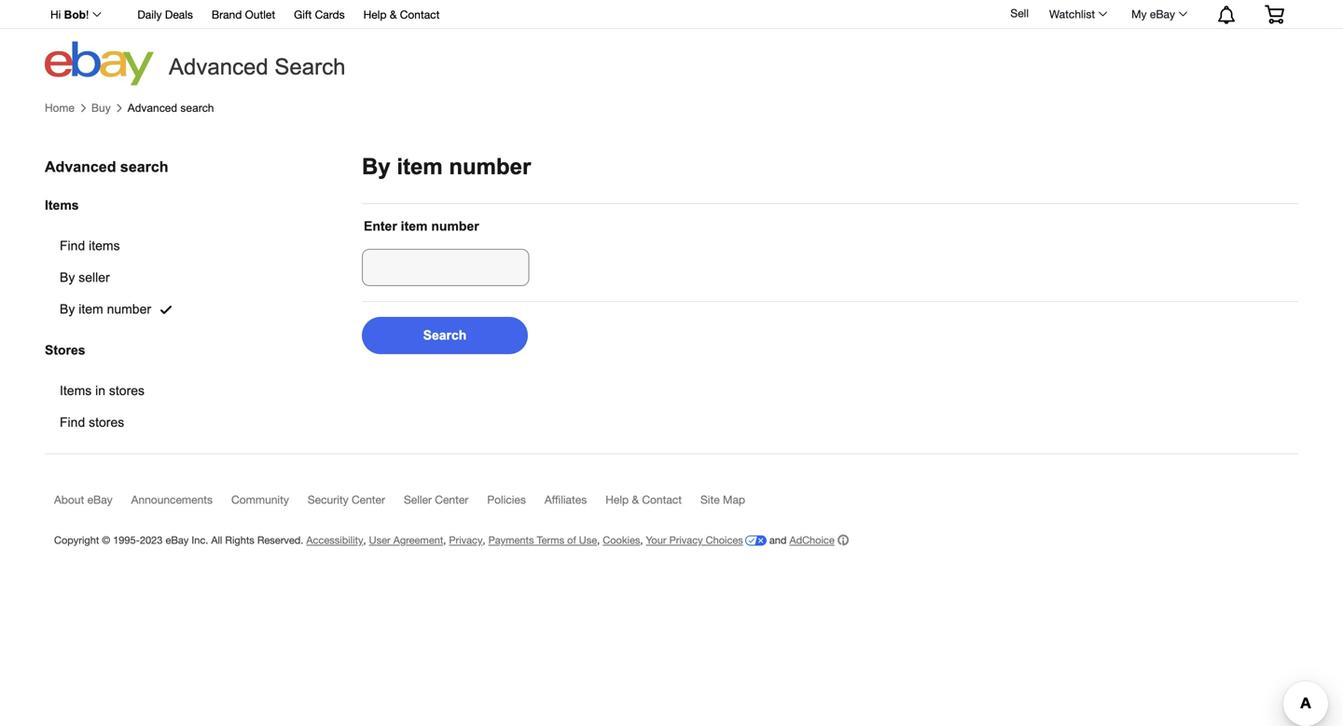 Task type: vqa. For each thing, say whether or not it's contained in the screenshot.
Agreement
yes



Task type: describe. For each thing, give the bounding box(es) containing it.
cookies
[[603, 535, 640, 547]]

sell link
[[1003, 7, 1038, 20]]

stores
[[45, 343, 85, 358]]

by seller
[[60, 271, 110, 285]]

©
[[102, 535, 110, 547]]

1 vertical spatial stores
[[89, 416, 124, 430]]

1995-
[[113, 535, 140, 547]]

buy link
[[91, 102, 111, 115]]

enter item number
[[364, 219, 479, 234]]

watchlist
[[1050, 7, 1096, 21]]

privacy link
[[449, 535, 483, 547]]

0 horizontal spatial by item number
[[60, 303, 151, 317]]

1 horizontal spatial &
[[632, 494, 639, 507]]

1 horizontal spatial by item number
[[362, 154, 531, 179]]

help & contact inside account "navigation"
[[364, 8, 440, 21]]

home link
[[45, 102, 75, 115]]

0 vertical spatial stores
[[109, 384, 145, 398]]

your shopping cart image
[[1264, 5, 1286, 24]]

announcements link
[[131, 494, 231, 515]]

user
[[369, 535, 391, 547]]

items
[[89, 239, 120, 254]]

items in stores
[[60, 384, 145, 398]]

search inside "search" button
[[423, 328, 467, 343]]

1 vertical spatial item
[[401, 219, 428, 234]]

daily deals
[[137, 8, 193, 21]]

1 horizontal spatial help & contact link
[[606, 494, 701, 515]]

items in stores link
[[45, 376, 189, 407]]

2 vertical spatial number
[[107, 303, 151, 317]]

site
[[701, 494, 720, 507]]

home
[[45, 102, 75, 114]]

center for seller center
[[435, 494, 469, 507]]

ebay for about ebay
[[87, 494, 113, 507]]

enter
[[364, 219, 397, 234]]

policies
[[487, 494, 526, 507]]

rights
[[225, 535, 255, 547]]

seller center link
[[404, 494, 487, 515]]

map
[[723, 494, 746, 507]]

advanced search link
[[128, 102, 214, 115]]

brand outlet
[[212, 8, 275, 21]]

seller
[[404, 494, 432, 507]]

by for by seller link
[[60, 271, 75, 285]]

community
[[231, 494, 289, 507]]

cards
[[315, 8, 345, 21]]

payments
[[489, 535, 534, 547]]

watchlist link
[[1039, 3, 1116, 25]]

terms
[[537, 535, 565, 547]]

community link
[[231, 494, 308, 515]]

3 , from the left
[[483, 535, 486, 547]]

seller
[[79, 271, 110, 285]]

about
[[54, 494, 84, 507]]

brand
[[212, 8, 242, 21]]

buy
[[91, 102, 111, 114]]

outlet
[[245, 8, 275, 21]]

0 horizontal spatial help & contact link
[[364, 5, 440, 26]]

hi bob !
[[50, 8, 89, 21]]

hi
[[50, 8, 61, 21]]

contact for right help & contact link
[[642, 494, 682, 507]]

by seller link
[[45, 262, 196, 294]]

find stores link
[[45, 407, 189, 439]]

about ebay
[[54, 494, 113, 507]]

0 vertical spatial advanced
[[169, 55, 269, 79]]

deals
[[165, 8, 193, 21]]

agreement
[[393, 535, 444, 547]]

your
[[646, 535, 667, 547]]

of
[[567, 535, 576, 547]]

affiliates
[[545, 494, 587, 507]]

my
[[1132, 7, 1147, 21]]

1 vertical spatial advanced search
[[45, 159, 168, 175]]

and
[[770, 535, 787, 547]]

user agreement link
[[369, 535, 444, 547]]

payments terms of use link
[[489, 535, 597, 547]]

adchoice link
[[790, 535, 849, 547]]

banner containing sell
[[40, 0, 1299, 86]]

accessibility link
[[306, 535, 363, 547]]

ebay for my ebay
[[1150, 7, 1176, 21]]

policies link
[[487, 494, 545, 515]]

and adchoice
[[767, 535, 835, 547]]

1 horizontal spatial help
[[606, 494, 629, 507]]

find stores
[[60, 416, 124, 430]]



Task type: locate. For each thing, give the bounding box(es) containing it.
& up the cookies link
[[632, 494, 639, 507]]

advanced down buy link
[[45, 159, 116, 175]]

0 horizontal spatial help
[[364, 8, 387, 21]]

number up enter item number text box
[[431, 219, 479, 234]]

1 vertical spatial by item number
[[60, 303, 151, 317]]

my ebay link
[[1122, 3, 1196, 25]]

1 vertical spatial number
[[431, 219, 479, 234]]

find items
[[60, 239, 120, 254]]

1 horizontal spatial ebay
[[166, 535, 189, 547]]

brand outlet link
[[212, 5, 275, 26]]

0 horizontal spatial ebay
[[87, 494, 113, 507]]

daily
[[137, 8, 162, 21]]

0 vertical spatial number
[[449, 154, 531, 179]]

contact up your
[[642, 494, 682, 507]]

1 horizontal spatial search
[[180, 102, 214, 114]]

by up enter
[[362, 154, 391, 179]]

items inside items in stores link
[[60, 384, 92, 398]]

5 , from the left
[[640, 535, 643, 547]]

help up 'cookies'
[[606, 494, 629, 507]]

privacy down 'seller center' link
[[449, 535, 483, 547]]

0 horizontal spatial contact
[[400, 8, 440, 21]]

security center link
[[308, 494, 404, 515]]

0 vertical spatial help & contact link
[[364, 5, 440, 26]]

center right the seller
[[435, 494, 469, 507]]

help & contact link
[[364, 5, 440, 26], [606, 494, 701, 515]]

1 privacy from the left
[[449, 535, 483, 547]]

2 find from the top
[[60, 416, 85, 430]]

advanced
[[169, 55, 269, 79], [128, 102, 177, 114], [45, 159, 116, 175]]

ebay left inc.
[[166, 535, 189, 547]]

2 privacy from the left
[[670, 535, 703, 547]]

1 vertical spatial by
[[60, 271, 75, 285]]

accessibility
[[306, 535, 363, 547]]

0 horizontal spatial privacy
[[449, 535, 483, 547]]

0 vertical spatial items
[[45, 198, 79, 213]]

2 vertical spatial advanced
[[45, 159, 116, 175]]

security
[[308, 494, 349, 507]]

advanced search right "buy"
[[128, 102, 214, 114]]

items up find items
[[45, 198, 79, 213]]

search down enter item number text box
[[423, 328, 467, 343]]

& right cards
[[390, 8, 397, 21]]

affiliates link
[[545, 494, 606, 515]]

all
[[211, 535, 222, 547]]

about ebay link
[[54, 494, 131, 515]]

0 vertical spatial search
[[275, 55, 346, 79]]

1 vertical spatial search
[[120, 159, 168, 175]]

2 vertical spatial item
[[79, 303, 103, 317]]

2 center from the left
[[435, 494, 469, 507]]

Enter item number text field
[[362, 249, 530, 286]]

stores
[[109, 384, 145, 398], [89, 416, 124, 430]]

1 horizontal spatial privacy
[[670, 535, 703, 547]]

advanced right "buy"
[[128, 102, 177, 114]]

contact for the left help & contact link
[[400, 8, 440, 21]]

reserved.
[[257, 535, 304, 547]]

1 horizontal spatial help & contact
[[606, 494, 682, 507]]

1 vertical spatial advanced
[[128, 102, 177, 114]]

2 , from the left
[[444, 535, 446, 547]]

find down the items in stores
[[60, 416, 85, 430]]

1 vertical spatial &
[[632, 494, 639, 507]]

4 , from the left
[[597, 535, 600, 547]]

by down by seller
[[60, 303, 75, 317]]

0 horizontal spatial search
[[120, 159, 168, 175]]

contact
[[400, 8, 440, 21], [642, 494, 682, 507]]

help & contact
[[364, 8, 440, 21], [606, 494, 682, 507]]

banner
[[40, 0, 1299, 86]]

1 vertical spatial help & contact link
[[606, 494, 701, 515]]

by item number link
[[45, 294, 196, 326]]

ebay right about
[[87, 494, 113, 507]]

account navigation
[[40, 0, 1299, 29]]

use
[[579, 535, 597, 547]]

security center
[[308, 494, 385, 507]]

, left "user"
[[363, 535, 366, 547]]

advanced down brand
[[169, 55, 269, 79]]

help & contact right cards
[[364, 8, 440, 21]]

0 vertical spatial contact
[[400, 8, 440, 21]]

items for items in stores
[[60, 384, 92, 398]]

0 vertical spatial &
[[390, 8, 397, 21]]

1 vertical spatial help & contact
[[606, 494, 682, 507]]

search down advanced search
[[180, 102, 214, 114]]

1 vertical spatial search
[[423, 328, 467, 343]]

number up enter item number
[[449, 154, 531, 179]]

1 vertical spatial contact
[[642, 494, 682, 507]]

0 vertical spatial search
[[180, 102, 214, 114]]

0 vertical spatial advanced search
[[128, 102, 214, 114]]

help & contact up your
[[606, 494, 682, 507]]

0 horizontal spatial help & contact
[[364, 8, 440, 21]]

ebay inside account "navigation"
[[1150, 7, 1176, 21]]

0 horizontal spatial center
[[352, 494, 385, 507]]

number down by seller link
[[107, 303, 151, 317]]

announcements
[[131, 494, 213, 507]]

1 , from the left
[[363, 535, 366, 547]]

2 vertical spatial by
[[60, 303, 75, 317]]

search button
[[362, 317, 528, 355]]

your privacy choices link
[[646, 535, 767, 547]]

1 vertical spatial find
[[60, 416, 85, 430]]

&
[[390, 8, 397, 21], [632, 494, 639, 507]]

by item number up enter item number
[[362, 154, 531, 179]]

,
[[363, 535, 366, 547], [444, 535, 446, 547], [483, 535, 486, 547], [597, 535, 600, 547], [640, 535, 643, 547]]

2023
[[140, 535, 163, 547]]

items
[[45, 198, 79, 213], [60, 384, 92, 398]]

search
[[180, 102, 214, 114], [120, 159, 168, 175]]

& inside account "navigation"
[[390, 8, 397, 21]]

seller center
[[404, 494, 469, 507]]

items left in
[[60, 384, 92, 398]]

1 center from the left
[[352, 494, 385, 507]]

help
[[364, 8, 387, 21], [606, 494, 629, 507]]

2 horizontal spatial ebay
[[1150, 7, 1176, 21]]

items for items
[[45, 198, 79, 213]]

, left your
[[640, 535, 643, 547]]

by item number
[[362, 154, 531, 179], [60, 303, 151, 317]]

!
[[86, 8, 89, 21]]

by item number down the seller
[[60, 303, 151, 317]]

1 horizontal spatial center
[[435, 494, 469, 507]]

center for security center
[[352, 494, 385, 507]]

in
[[95, 384, 105, 398]]

, left privacy link
[[444, 535, 446, 547]]

center
[[352, 494, 385, 507], [435, 494, 469, 507]]

by left the seller
[[60, 271, 75, 285]]

help inside account "navigation"
[[364, 8, 387, 21]]

sell
[[1011, 7, 1029, 20]]

number
[[449, 154, 531, 179], [431, 219, 479, 234], [107, 303, 151, 317]]

search
[[275, 55, 346, 79], [423, 328, 467, 343]]

help & contact link up your
[[606, 494, 701, 515]]

, left the cookies link
[[597, 535, 600, 547]]

site map link
[[701, 494, 764, 515]]

stores down the items in stores
[[89, 416, 124, 430]]

cookies link
[[603, 535, 640, 547]]

gift
[[294, 8, 312, 21]]

find for find items
[[60, 239, 85, 254]]

my ebay
[[1132, 7, 1176, 21]]

help right cards
[[364, 8, 387, 21]]

0 horizontal spatial search
[[275, 55, 346, 79]]

gift cards link
[[294, 5, 345, 26]]

0 vertical spatial ebay
[[1150, 7, 1176, 21]]

site map
[[701, 494, 746, 507]]

0 vertical spatial find
[[60, 239, 85, 254]]

daily deals link
[[137, 5, 193, 26]]

find left items
[[60, 239, 85, 254]]

by for by item number link
[[60, 303, 75, 317]]

contact right cards
[[400, 8, 440, 21]]

choices
[[706, 535, 744, 547]]

by
[[362, 154, 391, 179], [60, 271, 75, 285], [60, 303, 75, 317]]

item up enter item number
[[397, 154, 443, 179]]

privacy
[[449, 535, 483, 547], [670, 535, 703, 547]]

inc.
[[192, 535, 208, 547]]

adchoice
[[790, 535, 835, 547]]

item
[[397, 154, 443, 179], [401, 219, 428, 234], [79, 303, 103, 317]]

ebay
[[1150, 7, 1176, 21], [87, 494, 113, 507], [166, 535, 189, 547]]

bob
[[64, 8, 86, 21]]

1 horizontal spatial search
[[423, 328, 467, 343]]

copyright
[[54, 535, 99, 547]]

1 vertical spatial ebay
[[87, 494, 113, 507]]

1 vertical spatial help
[[606, 494, 629, 507]]

center right security
[[352, 494, 385, 507]]

find for find stores
[[60, 416, 85, 430]]

advanced search
[[169, 55, 346, 79]]

ebay right my
[[1150, 7, 1176, 21]]

0 vertical spatial help
[[364, 8, 387, 21]]

find items link
[[45, 231, 196, 262]]

0 vertical spatial by item number
[[362, 154, 531, 179]]

gift cards
[[294, 8, 345, 21]]

0 horizontal spatial &
[[390, 8, 397, 21]]

1 horizontal spatial contact
[[642, 494, 682, 507]]

search down advanced search link
[[120, 159, 168, 175]]

find
[[60, 239, 85, 254], [60, 416, 85, 430]]

, left payments
[[483, 535, 486, 547]]

0 vertical spatial item
[[397, 154, 443, 179]]

0 vertical spatial help & contact
[[364, 8, 440, 21]]

privacy right your
[[670, 535, 703, 547]]

help & contact link right cards
[[364, 5, 440, 26]]

1 find from the top
[[60, 239, 85, 254]]

0 vertical spatial by
[[362, 154, 391, 179]]

advanced search
[[128, 102, 214, 114], [45, 159, 168, 175]]

copyright © 1995-2023 ebay inc. all rights reserved. accessibility , user agreement , privacy , payments terms of use , cookies , your privacy choices
[[54, 535, 744, 547]]

item down the seller
[[79, 303, 103, 317]]

2 vertical spatial ebay
[[166, 535, 189, 547]]

search down gift cards link
[[275, 55, 346, 79]]

item right enter
[[401, 219, 428, 234]]

contact inside account "navigation"
[[400, 8, 440, 21]]

stores right in
[[109, 384, 145, 398]]

1 vertical spatial items
[[60, 384, 92, 398]]

advanced search down buy link
[[45, 159, 168, 175]]



